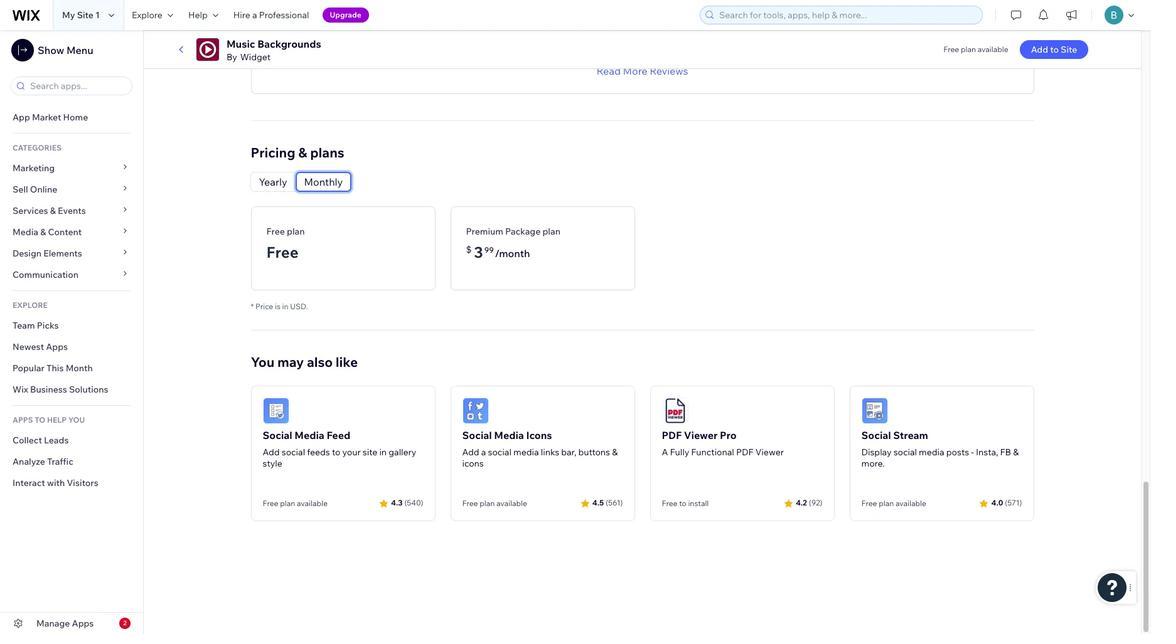 Task type: locate. For each thing, give the bounding box(es) containing it.
0 horizontal spatial apps
[[46, 342, 68, 353]]

sell
[[13, 184, 28, 195]]

1 vertical spatial to
[[332, 447, 340, 458]]

0 horizontal spatial in
[[282, 302, 289, 311]]

1 vertical spatial pdf
[[736, 447, 754, 458]]

0 vertical spatial viewer
[[684, 429, 718, 442]]

1 horizontal spatial media
[[919, 447, 945, 458]]

available for social media feed
[[297, 499, 328, 508]]

pdf down pro
[[736, 447, 754, 458]]

/month
[[495, 247, 530, 260]]

social stream logo image
[[862, 398, 888, 424]]

social media icons logo image
[[462, 398, 489, 424]]

available down feeds
[[297, 499, 328, 508]]

a inside social media icons add a social media links bar, buttons & icons
[[481, 447, 486, 458]]

free plan available for social stream
[[862, 499, 927, 508]]

team picks link
[[0, 315, 143, 337]]

& for plans
[[298, 144, 307, 160]]

add inside social media feed add social feeds to your site in gallery style
[[263, 447, 280, 458]]

a right hire
[[252, 9, 257, 21]]

to for add
[[1050, 44, 1059, 55]]

media inside social media icons add a social media links bar, buttons & icons
[[514, 447, 539, 458]]

1 horizontal spatial site
[[1061, 44, 1078, 55]]

1 social from the left
[[282, 447, 305, 458]]

explore
[[13, 301, 48, 310]]

social media feed add social feeds to your site in gallery style
[[263, 429, 417, 469]]

social right the icons
[[488, 447, 512, 458]]

2 horizontal spatial media
[[494, 429, 524, 442]]

1 horizontal spatial to
[[679, 499, 687, 508]]

0 vertical spatial a
[[252, 9, 257, 21]]

to inside button
[[1050, 44, 1059, 55]]

services
[[13, 205, 48, 217]]

viewer
[[684, 429, 718, 442], [756, 447, 784, 458]]

social left feeds
[[282, 447, 305, 458]]

& right the 'fb'
[[1013, 447, 1019, 458]]

4.2 (92)
[[796, 499, 823, 508]]

analyze
[[13, 456, 45, 468]]

2 horizontal spatial add
[[1031, 44, 1049, 55]]

$ 3 99 /month
[[466, 243, 530, 262]]

picks
[[37, 320, 59, 331]]

1 horizontal spatial apps
[[72, 618, 94, 630]]

free plan available for social media feed
[[263, 499, 328, 508]]

analyze traffic
[[13, 456, 73, 468]]

1 vertical spatial site
[[1061, 44, 1078, 55]]

newest
[[13, 342, 44, 353]]

1 vertical spatial viewer
[[756, 447, 784, 458]]

0 horizontal spatial site
[[77, 9, 93, 21]]

sell online
[[13, 184, 57, 195]]

backgrounds
[[258, 38, 321, 50]]

apps right 'manage'
[[72, 618, 94, 630]]

1 horizontal spatial social
[[462, 429, 492, 442]]

available left add to site button
[[978, 45, 1009, 54]]

pdf up a
[[662, 429, 682, 442]]

add inside social media icons add a social media links bar, buttons & icons
[[462, 447, 479, 458]]

& for content
[[40, 227, 46, 238]]

2 social from the left
[[462, 429, 492, 442]]

media inside social media feed add social feeds to your site in gallery style
[[295, 429, 324, 442]]

visitors
[[67, 478, 98, 489]]

1 horizontal spatial viewer
[[756, 447, 784, 458]]

0 horizontal spatial viewer
[[684, 429, 718, 442]]

available down 'social stream display social media posts - insta, fb & more.'
[[896, 499, 927, 508]]

media
[[514, 447, 539, 458], [919, 447, 945, 458]]

pricing & plans
[[251, 144, 344, 160]]

plan inside free plan free
[[287, 226, 305, 237]]

1 vertical spatial in
[[379, 447, 387, 458]]

wix
[[13, 384, 28, 396]]

media inside social media icons add a social media links bar, buttons & icons
[[494, 429, 524, 442]]

media inside 'social stream display social media posts - insta, fb & more.'
[[919, 447, 945, 458]]

media down icons
[[514, 447, 539, 458]]

0 horizontal spatial media
[[13, 227, 38, 238]]

social inside social media feed add social feeds to your site in gallery style
[[263, 429, 292, 442]]

1 vertical spatial apps
[[72, 618, 94, 630]]

1 horizontal spatial add
[[462, 447, 479, 458]]

monthly button
[[296, 172, 351, 191]]

4.2
[[796, 499, 807, 508]]

social for social media icons
[[462, 429, 492, 442]]

2
[[123, 620, 127, 628]]

& right buttons
[[612, 447, 618, 458]]

0 vertical spatial in
[[282, 302, 289, 311]]

media for social media icons
[[494, 429, 524, 442]]

read
[[597, 64, 621, 77]]

& for events
[[50, 205, 56, 217]]

install
[[688, 499, 709, 508]]

market
[[32, 112, 61, 123]]

pdf viewer pro logo image
[[662, 398, 688, 424]]

0 vertical spatial apps
[[46, 342, 68, 353]]

& left the events
[[50, 205, 56, 217]]

package
[[505, 226, 541, 237]]

viewer right functional
[[756, 447, 784, 458]]

0 horizontal spatial media
[[514, 447, 539, 458]]

& inside 'social stream display social media posts - insta, fb & more.'
[[1013, 447, 1019, 458]]

pricing
[[251, 144, 295, 160]]

& inside social media icons add a social media links bar, buttons & icons
[[612, 447, 618, 458]]

add for social media icons
[[462, 447, 479, 458]]

media up feeds
[[295, 429, 324, 442]]

available down social media icons add a social media links bar, buttons & icons on the bottom of the page
[[497, 499, 527, 508]]

social up display
[[862, 429, 891, 442]]

4.5 (561)
[[593, 499, 623, 508]]

online
[[30, 184, 57, 195]]

4.3 (540)
[[391, 499, 423, 508]]

social down stream
[[894, 447, 917, 458]]

icons
[[526, 429, 552, 442]]

apps up the this
[[46, 342, 68, 353]]

1 horizontal spatial social
[[488, 447, 512, 458]]

0 horizontal spatial social
[[263, 429, 292, 442]]

music
[[227, 38, 255, 50]]

2 media from the left
[[919, 447, 945, 458]]

0 horizontal spatial a
[[252, 9, 257, 21]]

2 horizontal spatial social
[[862, 429, 891, 442]]

add for social media feed
[[263, 447, 280, 458]]

1 vertical spatial a
[[481, 447, 486, 458]]

app
[[13, 112, 30, 123]]

to inside social media feed add social feeds to your site in gallery style
[[332, 447, 340, 458]]

0 horizontal spatial pdf
[[662, 429, 682, 442]]

apps
[[13, 416, 33, 425]]

Search for tools, apps, help & more... field
[[716, 6, 979, 24]]

available for social media icons
[[497, 499, 527, 508]]

& left plans
[[298, 144, 307, 160]]

2 vertical spatial to
[[679, 499, 687, 508]]

social inside social media icons add a social media links bar, buttons & icons
[[462, 429, 492, 442]]

1 horizontal spatial in
[[379, 447, 387, 458]]

newest apps
[[13, 342, 68, 353]]

add to site
[[1031, 44, 1078, 55]]

media left the posts
[[919, 447, 945, 458]]

99
[[485, 245, 494, 255]]

0 horizontal spatial to
[[332, 447, 340, 458]]

bar,
[[561, 447, 577, 458]]

media left icons
[[494, 429, 524, 442]]

in right site
[[379, 447, 387, 458]]

free plan free
[[267, 226, 305, 262]]

to
[[1050, 44, 1059, 55], [332, 447, 340, 458], [679, 499, 687, 508]]

0 vertical spatial to
[[1050, 44, 1059, 55]]

home
[[63, 112, 88, 123]]

media for social media feed
[[295, 429, 324, 442]]

business
[[30, 384, 67, 396]]

communication link
[[0, 264, 143, 286]]

0 vertical spatial pdf
[[662, 429, 682, 442]]

media up design
[[13, 227, 38, 238]]

2 horizontal spatial social
[[894, 447, 917, 458]]

month
[[66, 363, 93, 374]]

social down social media icons logo
[[462, 429, 492, 442]]

plan
[[961, 45, 976, 54], [287, 226, 305, 237], [543, 226, 561, 237], [280, 499, 295, 508], [480, 499, 495, 508], [879, 499, 894, 508]]

2 social from the left
[[488, 447, 512, 458]]

premium package plan
[[466, 226, 561, 237]]

a down social media icons logo
[[481, 447, 486, 458]]

available for social stream
[[896, 499, 927, 508]]

& left content
[[40, 227, 46, 238]]

(540)
[[405, 499, 423, 508]]

viewer up functional
[[684, 429, 718, 442]]

social inside 'social stream display social media posts - insta, fb & more.'
[[862, 429, 891, 442]]

help
[[47, 416, 67, 425]]

sidebar element
[[0, 30, 144, 635]]

media
[[13, 227, 38, 238], [295, 429, 324, 442], [494, 429, 524, 442]]

links
[[541, 447, 559, 458]]

0 horizontal spatial social
[[282, 447, 305, 458]]

1 horizontal spatial a
[[481, 447, 486, 458]]

in right is
[[282, 302, 289, 311]]

design
[[13, 248, 41, 259]]

in
[[282, 302, 289, 311], [379, 447, 387, 458]]

free
[[944, 45, 959, 54], [267, 226, 285, 237], [267, 243, 299, 262], [263, 499, 278, 508], [462, 499, 478, 508], [662, 499, 678, 508], [862, 499, 877, 508]]

1 media from the left
[[514, 447, 539, 458]]

social media feed logo image
[[263, 398, 289, 424]]

3
[[474, 243, 483, 262]]

pro
[[720, 429, 737, 442]]

events
[[58, 205, 86, 217]]

0 horizontal spatial add
[[263, 447, 280, 458]]

hire a professional link
[[226, 0, 317, 30]]

media & content link
[[0, 222, 143, 243]]

4.5
[[593, 499, 604, 508]]

app market home
[[13, 112, 88, 123]]

you
[[68, 416, 85, 425]]

solutions
[[69, 384, 108, 396]]

1 social from the left
[[263, 429, 292, 442]]

3 social from the left
[[862, 429, 891, 442]]

popular
[[13, 363, 45, 374]]

elements
[[43, 248, 82, 259]]

2 horizontal spatial to
[[1050, 44, 1059, 55]]

newest apps link
[[0, 337, 143, 358]]

social down social media feed logo
[[263, 429, 292, 442]]

&
[[298, 144, 307, 160], [50, 205, 56, 217], [40, 227, 46, 238], [612, 447, 618, 458], [1013, 447, 1019, 458]]

3 social from the left
[[894, 447, 917, 458]]

media & content
[[13, 227, 82, 238]]

to for free
[[679, 499, 687, 508]]

1 horizontal spatial media
[[295, 429, 324, 442]]

add to site button
[[1020, 40, 1089, 59]]

stream
[[894, 429, 928, 442]]

interact with visitors link
[[0, 473, 143, 494]]

menu
[[66, 44, 93, 57]]



Task type: vqa. For each thing, say whether or not it's contained in the screenshot.
By
yes



Task type: describe. For each thing, give the bounding box(es) containing it.
upgrade
[[330, 10, 361, 19]]

more.
[[862, 458, 885, 469]]

usd.
[[290, 302, 308, 311]]

collect leads link
[[0, 430, 143, 451]]

free plan available for social media icons
[[462, 499, 527, 508]]

popular this month link
[[0, 358, 143, 379]]

apps for newest apps
[[46, 342, 68, 353]]

feeds
[[307, 447, 330, 458]]

yearly
[[259, 176, 287, 188]]

plans
[[310, 144, 344, 160]]

your
[[342, 447, 361, 458]]

more
[[623, 64, 648, 77]]

style
[[263, 458, 282, 469]]

app market home link
[[0, 107, 143, 128]]

social inside social media feed add social feeds to your site in gallery style
[[282, 447, 305, 458]]

marketing link
[[0, 158, 143, 179]]

collect leads
[[13, 435, 69, 446]]

music backgrounds logo image
[[197, 38, 219, 61]]

show
[[38, 44, 64, 57]]

design elements
[[13, 248, 82, 259]]

functional
[[691, 447, 734, 458]]

social for social stream
[[862, 429, 891, 442]]

site inside button
[[1061, 44, 1078, 55]]

categories
[[13, 143, 62, 153]]

also
[[307, 354, 333, 370]]

is
[[275, 302, 281, 311]]

posts
[[947, 447, 969, 458]]

4.0 (571)
[[992, 499, 1022, 508]]

feed
[[327, 429, 350, 442]]

show menu
[[38, 44, 93, 57]]

help
[[188, 9, 208, 21]]

to
[[35, 416, 45, 425]]

hire
[[233, 9, 250, 21]]

sell online link
[[0, 179, 143, 200]]

fb
[[1000, 447, 1011, 458]]

display
[[862, 447, 892, 458]]

media inside sidebar "element"
[[13, 227, 38, 238]]

you may also like
[[251, 354, 358, 370]]

0 vertical spatial site
[[77, 9, 93, 21]]

icons
[[462, 458, 484, 469]]

help button
[[181, 0, 226, 30]]

my site 1
[[62, 9, 100, 21]]

by
[[227, 51, 237, 63]]

1 horizontal spatial pdf
[[736, 447, 754, 458]]

price
[[256, 302, 273, 311]]

a
[[662, 447, 668, 458]]

interact with visitors
[[13, 478, 98, 489]]

* price is in usd.
[[251, 302, 308, 311]]

apps for manage apps
[[72, 618, 94, 630]]

(571)
[[1005, 499, 1022, 508]]

(561)
[[606, 499, 623, 508]]

services & events
[[13, 205, 86, 217]]

social for social media feed
[[263, 429, 292, 442]]

add inside button
[[1031, 44, 1049, 55]]

1
[[95, 9, 100, 21]]

4.3
[[391, 499, 403, 508]]

explore
[[132, 9, 163, 21]]

social media icons add a social media links bar, buttons & icons
[[462, 429, 618, 469]]

services & events link
[[0, 200, 143, 222]]

team
[[13, 320, 35, 331]]

with
[[47, 478, 65, 489]]

social stream display social media posts - insta, fb & more.
[[862, 429, 1019, 469]]

traffic
[[47, 456, 73, 468]]

manage apps
[[36, 618, 94, 630]]

Search apps... field
[[26, 77, 128, 95]]

gallery
[[389, 447, 417, 458]]

in inside social media feed add social feeds to your site in gallery style
[[379, 447, 387, 458]]

content
[[48, 227, 82, 238]]

(92)
[[809, 499, 823, 508]]

read more reviews
[[597, 64, 688, 77]]

pdf viewer pro a fully functional pdf viewer
[[662, 429, 784, 458]]

manage
[[36, 618, 70, 630]]

reviews
[[650, 64, 688, 77]]

social inside social media icons add a social media links bar, buttons & icons
[[488, 447, 512, 458]]

widget
[[240, 51, 271, 63]]

music backgrounds by widget
[[227, 38, 321, 63]]

social inside 'social stream display social media posts - insta, fb & more.'
[[894, 447, 917, 458]]

you
[[251, 354, 274, 370]]

read more reviews button
[[597, 63, 688, 78]]

4.0
[[992, 499, 1003, 508]]

team picks
[[13, 320, 59, 331]]



